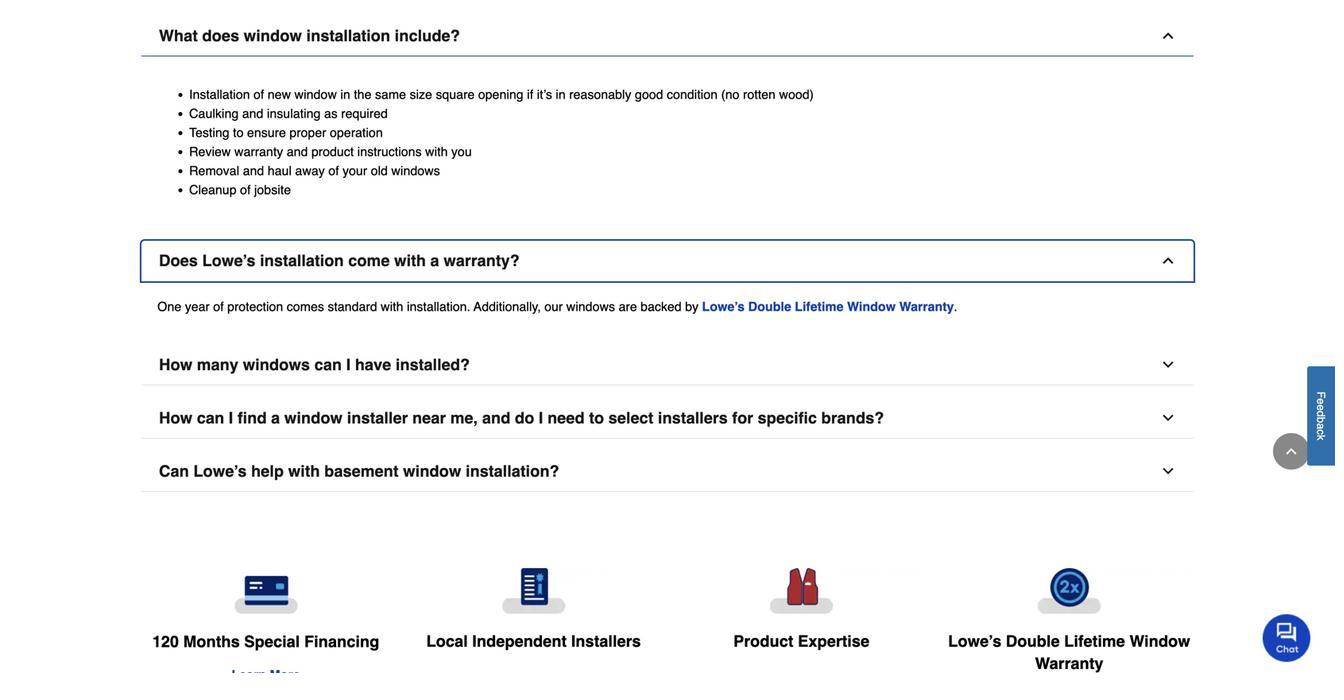 Task type: vqa. For each thing, say whether or not it's contained in the screenshot.
new
yes



Task type: describe. For each thing, give the bounding box(es) containing it.
window down near
[[403, 463, 462, 481]]

condition
[[667, 87, 718, 102]]

opening
[[479, 87, 524, 102]]

how for how can i find a window installer near me, and do i need to select installers for specific brands?
[[159, 409, 193, 428]]

0 horizontal spatial window
[[848, 299, 896, 314]]

how for how many windows can i have installed?
[[159, 356, 193, 374]]

d
[[1316, 411, 1328, 417]]

how many windows can i have installed?
[[159, 356, 470, 374]]

operation
[[330, 125, 383, 140]]

by
[[686, 299, 699, 314]]

standard
[[328, 299, 377, 314]]

special
[[244, 633, 300, 651]]

with right come
[[394, 252, 426, 270]]

can
[[159, 463, 189, 481]]

windows inside installation of new window in the same size square opening if it's in reasonably good condition (no rotten wood) caulking and insulating as required testing to ensure proper operation review warranty and product instructions with you removal and haul away of your old windows cleanup of jobsite
[[392, 164, 440, 178]]

window inside lowe's double lifetime window warranty
[[1130, 633, 1191, 651]]

review
[[189, 144, 231, 159]]

reasonably
[[570, 87, 632, 102]]

f
[[1316, 392, 1328, 399]]

can lowe's help with basement window installation? button
[[142, 452, 1194, 492]]

1 in from the left
[[341, 87, 351, 102]]

same
[[375, 87, 406, 102]]

with right help
[[288, 463, 320, 481]]

with inside installation of new window in the same size square opening if it's in reasonably good condition (no rotten wood) caulking and insulating as required testing to ensure proper operation review warranty and product instructions with you removal and haul away of your old windows cleanup of jobsite
[[425, 144, 448, 159]]

of down "product"
[[329, 164, 339, 178]]

0 vertical spatial warranty
[[900, 299, 955, 314]]

warranty?
[[444, 252, 520, 270]]

1 e from the top
[[1316, 399, 1328, 405]]

required
[[341, 106, 388, 121]]

comes
[[287, 299, 324, 314]]

1 horizontal spatial i
[[346, 356, 351, 374]]

of right the year
[[213, 299, 224, 314]]

of left "new"
[[254, 87, 264, 102]]

installers
[[658, 409, 728, 428]]

you
[[452, 144, 472, 159]]

to inside installation of new window in the same size square opening if it's in reasonably good condition (no rotten wood) caulking and insulating as required testing to ensure proper operation review warranty and product instructions with you removal and haul away of your old windows cleanup of jobsite
[[233, 125, 244, 140]]

0 horizontal spatial i
[[229, 409, 233, 428]]

product expertise
[[734, 633, 870, 651]]

a lowe's red vest icon. image
[[681, 569, 923, 615]]

2 horizontal spatial i
[[539, 409, 543, 428]]

do
[[515, 409, 535, 428]]

caulking
[[189, 106, 239, 121]]

wood)
[[780, 87, 814, 102]]

your
[[343, 164, 367, 178]]

protection
[[227, 299, 283, 314]]

removal
[[189, 164, 239, 178]]

can lowe's help with basement window installation?
[[159, 463, 560, 481]]

months
[[183, 633, 240, 651]]

haul
[[268, 164, 292, 178]]

with right standard at the left top of the page
[[381, 299, 404, 314]]

to inside button
[[589, 409, 604, 428]]

year
[[185, 299, 210, 314]]

and down proper
[[287, 144, 308, 159]]

warranty
[[235, 144, 283, 159]]

rotten
[[744, 87, 776, 102]]

0 horizontal spatial lifetime
[[795, 299, 844, 314]]

product
[[312, 144, 354, 159]]

come
[[348, 252, 390, 270]]

a dark blue credit card icon. image
[[145, 569, 387, 615]]

many
[[197, 356, 239, 374]]

installation.
[[407, 299, 471, 314]]

how many windows can i have installed? button
[[142, 345, 1194, 386]]

if
[[527, 87, 534, 102]]

specific
[[758, 409, 817, 428]]

cleanup
[[189, 183, 237, 197]]

0 vertical spatial installation
[[307, 27, 391, 45]]

and up ensure
[[242, 106, 264, 121]]

and inside button
[[482, 409, 511, 428]]

lowe's double lifetime window warranty
[[949, 633, 1191, 673]]

square
[[436, 87, 475, 102]]

how can i find a window installer near me, and do i need to select installers for specific brands?
[[159, 409, 885, 428]]

me,
[[451, 409, 478, 428]]

f e e d b a c k
[[1316, 392, 1328, 441]]

brands?
[[822, 409, 885, 428]]

have
[[355, 356, 391, 374]]

a dark blue background check icon. image
[[413, 569, 655, 615]]

.
[[955, 299, 958, 314]]

installation?
[[466, 463, 560, 481]]

near
[[413, 409, 446, 428]]

help
[[251, 463, 284, 481]]

away
[[295, 164, 325, 178]]

our
[[545, 299, 563, 314]]

0 vertical spatial double
[[749, 299, 792, 314]]

lifetime inside lowe's double lifetime window warranty
[[1065, 633, 1126, 651]]

120 months special financing
[[152, 633, 380, 651]]

c
[[1316, 430, 1328, 435]]

2 in from the left
[[556, 87, 566, 102]]

warranty inside lowe's double lifetime window warranty
[[1036, 655, 1104, 673]]



Task type: locate. For each thing, give the bounding box(es) containing it.
good
[[635, 87, 664, 102]]

insulating
[[267, 106, 321, 121]]

are
[[619, 299, 637, 314]]

1 vertical spatial how
[[159, 409, 193, 428]]

basement
[[325, 463, 399, 481]]

1 horizontal spatial in
[[556, 87, 566, 102]]

double right 'by'
[[749, 299, 792, 314]]

select
[[609, 409, 654, 428]]

1 horizontal spatial windows
[[392, 164, 440, 178]]

what does window installation include? button
[[142, 16, 1194, 57]]

testing
[[189, 125, 230, 140]]

a for with
[[431, 252, 439, 270]]

with left you
[[425, 144, 448, 159]]

it's
[[537, 87, 553, 102]]

e
[[1316, 399, 1328, 405], [1316, 405, 1328, 411]]

to right need
[[589, 409, 604, 428]]

to
[[233, 125, 244, 140], [589, 409, 604, 428]]

1 vertical spatial warranty
[[1036, 655, 1104, 673]]

lowe's
[[202, 252, 256, 270], [702, 299, 745, 314], [194, 463, 247, 481], [949, 633, 1002, 651]]

0 vertical spatial windows
[[392, 164, 440, 178]]

1 vertical spatial can
[[197, 409, 224, 428]]

windows left are
[[567, 299, 616, 314]]

what
[[159, 27, 198, 45]]

chevron down image for can lowe's help with basement window installation?
[[1161, 464, 1177, 480]]

0 vertical spatial to
[[233, 125, 244, 140]]

chevron down image for how can i find a window installer near me, and do i need to select installers for specific brands?
[[1161, 410, 1177, 426]]

b
[[1316, 417, 1328, 424]]

windows inside button
[[243, 356, 310, 374]]

e up b
[[1316, 405, 1328, 411]]

of left jobsite
[[240, 183, 251, 197]]

of
[[254, 87, 264, 102], [329, 164, 339, 178], [240, 183, 251, 197], [213, 299, 224, 314]]

e up the d
[[1316, 399, 1328, 405]]

1 vertical spatial chevron up image
[[1284, 444, 1300, 460]]

one year of protection comes standard with installation. additionally, our windows are backed by lowe's double lifetime window warranty .
[[157, 299, 958, 314]]

chevron up image inside scroll to top element
[[1284, 444, 1300, 460]]

backed
[[641, 299, 682, 314]]

installation
[[307, 27, 391, 45], [260, 252, 344, 270]]

1 horizontal spatial window
[[1130, 633, 1191, 651]]

how up can
[[159, 409, 193, 428]]

local
[[427, 633, 468, 651]]

chevron down image inside can lowe's help with basement window installation? button
[[1161, 464, 1177, 480]]

a for b
[[1316, 424, 1328, 430]]

jobsite
[[254, 183, 291, 197]]

1 horizontal spatial to
[[589, 409, 604, 428]]

1 vertical spatial installation
[[260, 252, 344, 270]]

double
[[749, 299, 792, 314], [1007, 633, 1060, 651]]

chevron down image
[[1161, 410, 1177, 426], [1161, 464, 1177, 480]]

0 horizontal spatial windows
[[243, 356, 310, 374]]

expertise
[[798, 633, 870, 651]]

a
[[431, 252, 439, 270], [271, 409, 280, 428], [1316, 424, 1328, 430]]

2 horizontal spatial windows
[[567, 299, 616, 314]]

in
[[341, 87, 351, 102], [556, 87, 566, 102]]

1 vertical spatial windows
[[567, 299, 616, 314]]

f e e d b a c k button
[[1308, 367, 1336, 466]]

can inside 'how can i find a window installer near me, and do i need to select installers for specific brands?' button
[[197, 409, 224, 428]]

2 vertical spatial windows
[[243, 356, 310, 374]]

with
[[425, 144, 448, 159], [394, 252, 426, 270], [381, 299, 404, 314], [288, 463, 320, 481]]

how left "many"
[[159, 356, 193, 374]]

and
[[242, 106, 264, 121], [287, 144, 308, 159], [243, 164, 264, 178], [482, 409, 511, 428]]

1 vertical spatial to
[[589, 409, 604, 428]]

0 horizontal spatial warranty
[[900, 299, 955, 314]]

chevron down image
[[1161, 357, 1177, 373]]

installer
[[347, 409, 408, 428]]

can inside "how many windows can i have installed?" button
[[315, 356, 342, 374]]

installers
[[572, 633, 641, 651]]

find
[[238, 409, 267, 428]]

proper
[[290, 125, 326, 140]]

2 e from the top
[[1316, 405, 1328, 411]]

window inside installation of new window in the same size square opening if it's in reasonably good condition (no rotten wood) caulking and insulating as required testing to ensure proper operation review warranty and product instructions with you removal and haul away of your old windows cleanup of jobsite
[[295, 87, 337, 102]]

windows up 'find'
[[243, 356, 310, 374]]

i left 'find'
[[229, 409, 233, 428]]

does
[[202, 27, 239, 45]]

instructions
[[358, 144, 422, 159]]

1 vertical spatial lifetime
[[1065, 633, 1126, 651]]

does lowe's installation come with a warranty? button
[[142, 241, 1194, 282]]

a dark blue labor warranty icon with the number 2 and the letter x in the middle. image
[[949, 569, 1191, 615]]

and left the do
[[482, 409, 511, 428]]

0 vertical spatial chevron up image
[[1161, 28, 1177, 44]]

120
[[152, 633, 179, 651]]

i left have
[[346, 356, 351, 374]]

2 how from the top
[[159, 409, 193, 428]]

window
[[848, 299, 896, 314], [1130, 633, 1191, 651]]

installation of new window in the same size square opening if it's in reasonably good condition (no rotten wood) caulking and insulating as required testing to ensure proper operation review warranty and product instructions with you removal and haul away of your old windows cleanup of jobsite
[[189, 87, 814, 197]]

and down warranty
[[243, 164, 264, 178]]

0 horizontal spatial can
[[197, 409, 224, 428]]

additionally,
[[474, 299, 541, 314]]

a up k
[[1316, 424, 1328, 430]]

0 vertical spatial can
[[315, 356, 342, 374]]

in right it's
[[556, 87, 566, 102]]

2 horizontal spatial a
[[1316, 424, 1328, 430]]

1 horizontal spatial lifetime
[[1065, 633, 1126, 651]]

0 vertical spatial window
[[848, 299, 896, 314]]

0 horizontal spatial in
[[341, 87, 351, 102]]

can left 'find'
[[197, 409, 224, 428]]

0 horizontal spatial chevron up image
[[1161, 28, 1177, 44]]

chevron up image
[[1161, 28, 1177, 44], [1284, 444, 1300, 460]]

0 vertical spatial how
[[159, 356, 193, 374]]

need
[[548, 409, 585, 428]]

a right 'find'
[[271, 409, 280, 428]]

does lowe's installation come with a warranty?
[[159, 252, 520, 270]]

(no
[[722, 87, 740, 102]]

k
[[1316, 435, 1328, 441]]

does
[[159, 252, 198, 270]]

2 chevron down image from the top
[[1161, 464, 1177, 480]]

1 how from the top
[[159, 356, 193, 374]]

1 vertical spatial chevron down image
[[1161, 464, 1177, 480]]

in left the
[[341, 87, 351, 102]]

installation up comes
[[260, 252, 344, 270]]

size
[[410, 87, 433, 102]]

0 horizontal spatial double
[[749, 299, 792, 314]]

how
[[159, 356, 193, 374], [159, 409, 193, 428]]

1 vertical spatial double
[[1007, 633, 1060, 651]]

can left have
[[315, 356, 342, 374]]

local independent installers
[[427, 633, 641, 651]]

window
[[244, 27, 302, 45], [295, 87, 337, 102], [285, 409, 343, 428], [403, 463, 462, 481]]

i right the do
[[539, 409, 543, 428]]

chat invite button image
[[1264, 614, 1312, 662]]

lowe's double lifetime window warranty link
[[702, 299, 955, 314]]

chevron down image inside 'how can i find a window installer near me, and do i need to select installers for specific brands?' button
[[1161, 410, 1177, 426]]

how can i find a window installer near me, and do i need to select installers for specific brands? button
[[142, 398, 1194, 439]]

0 vertical spatial lifetime
[[795, 299, 844, 314]]

for
[[733, 409, 754, 428]]

double inside lowe's double lifetime window warranty
[[1007, 633, 1060, 651]]

lowe's inside lowe's double lifetime window warranty
[[949, 633, 1002, 651]]

i
[[346, 356, 351, 374], [229, 409, 233, 428], [539, 409, 543, 428]]

double down a dark blue labor warranty icon with the number 2 and the letter x in the middle.
[[1007, 633, 1060, 651]]

0 horizontal spatial a
[[271, 409, 280, 428]]

window down 'how many windows can i have installed?'
[[285, 409, 343, 428]]

to up warranty
[[233, 125, 244, 140]]

old
[[371, 164, 388, 178]]

chevron up image inside what does window installation include? button
[[1161, 28, 1177, 44]]

window up as
[[295, 87, 337, 102]]

scroll to top element
[[1274, 433, 1310, 470]]

window right does
[[244, 27, 302, 45]]

1 horizontal spatial a
[[431, 252, 439, 270]]

windows down instructions
[[392, 164, 440, 178]]

0 vertical spatial chevron down image
[[1161, 410, 1177, 426]]

can
[[315, 356, 342, 374], [197, 409, 224, 428]]

lifetime
[[795, 299, 844, 314], [1065, 633, 1126, 651]]

one
[[157, 299, 181, 314]]

installed?
[[396, 356, 470, 374]]

independent
[[473, 633, 567, 651]]

1 horizontal spatial warranty
[[1036, 655, 1104, 673]]

1 horizontal spatial can
[[315, 356, 342, 374]]

new
[[268, 87, 291, 102]]

installation up the
[[307, 27, 391, 45]]

1 horizontal spatial double
[[1007, 633, 1060, 651]]

what does window installation include?
[[159, 27, 460, 45]]

a up installation.
[[431, 252, 439, 270]]

chevron up image
[[1161, 253, 1177, 269]]

include?
[[395, 27, 460, 45]]

1 vertical spatial window
[[1130, 633, 1191, 651]]

financing
[[304, 633, 380, 651]]

1 chevron down image from the top
[[1161, 410, 1177, 426]]

product
[[734, 633, 794, 651]]

as
[[324, 106, 338, 121]]

ensure
[[247, 125, 286, 140]]

1 horizontal spatial chevron up image
[[1284, 444, 1300, 460]]

the
[[354, 87, 372, 102]]

0 horizontal spatial to
[[233, 125, 244, 140]]



